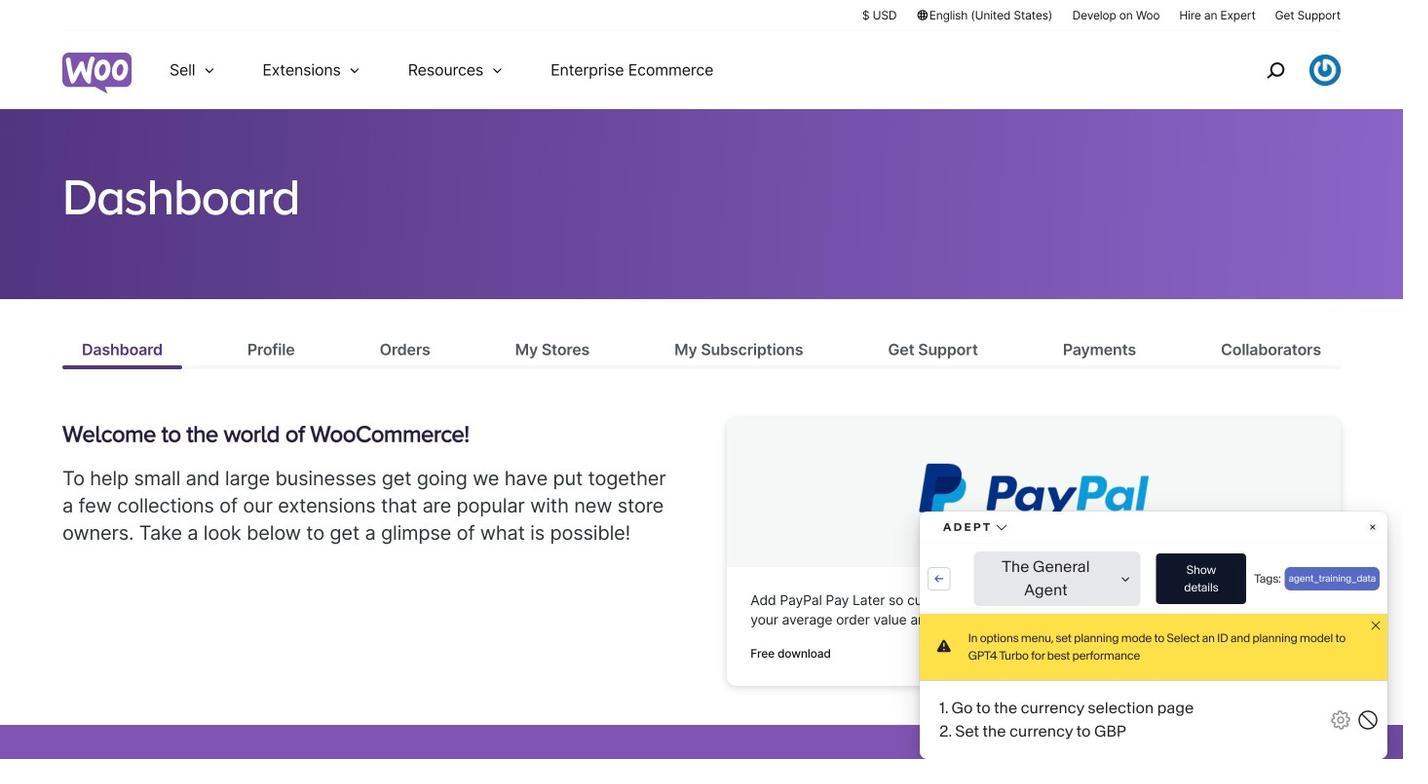Task type: locate. For each thing, give the bounding box(es) containing it.
search image
[[1261, 55, 1292, 86]]

service navigation menu element
[[1226, 39, 1342, 102]]

open account menu image
[[1310, 55, 1342, 86]]



Task type: vqa. For each thing, say whether or not it's contained in the screenshot.
Learn more about Woo Enterprise 'link'
no



